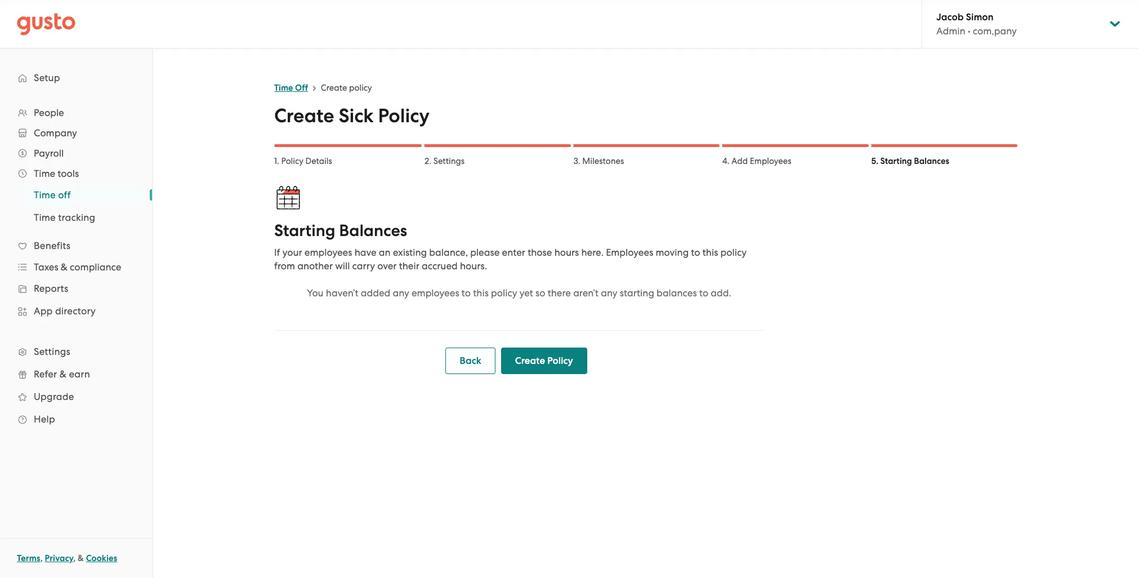 Task type: describe. For each thing, give the bounding box(es) containing it.
privacy
[[45, 553, 73, 563]]

off
[[295, 83, 308, 93]]

people button
[[11, 103, 141, 123]]

time tools button
[[11, 163, 141, 184]]

yet
[[520, 287, 533, 299]]

to down hours.
[[462, 287, 471, 299]]

setup
[[34, 72, 60, 83]]

you haven't added any employees to this policy yet so there aren't any starting balances to add.
[[307, 287, 732, 299]]

those
[[528, 247, 552, 258]]

there
[[548, 287, 571, 299]]

jacob simon admin • com,pany
[[937, 11, 1017, 37]]

starting
[[620, 287, 655, 299]]

admin
[[937, 25, 966, 37]]

company button
[[11, 123, 141, 143]]

2 , from the left
[[73, 553, 76, 563]]

create for create sick policy
[[274, 104, 334, 127]]

0 vertical spatial balances
[[915, 156, 950, 166]]

1 vertical spatial employees
[[412, 287, 460, 299]]

home image
[[17, 13, 76, 35]]

off
[[58, 189, 71, 201]]

2 any from the left
[[601, 287, 618, 299]]

com,pany
[[974, 25, 1017, 37]]

to inside "if your employees have an existing balance, please enter those hours here. employees moving to this policy from another will carry over their accrued hours."
[[692, 247, 701, 258]]

another
[[298, 260, 333, 272]]

aren't
[[574, 287, 599, 299]]

milestones
[[583, 156, 624, 166]]

tools
[[58, 168, 79, 179]]

1 , from the left
[[40, 553, 43, 563]]

to left 'add.'
[[700, 287, 709, 299]]

an
[[379, 247, 391, 258]]

terms
[[17, 553, 40, 563]]

create sick policy
[[274, 104, 430, 127]]

0 horizontal spatial policy
[[281, 156, 304, 166]]

hours.
[[460, 260, 487, 272]]

jacob
[[937, 11, 964, 23]]

app
[[34, 305, 53, 317]]

if your employees have an existing balance, please enter those hours here. employees moving to this policy from another will carry over their accrued hours.
[[274, 247, 747, 272]]

back button
[[446, 348, 496, 374]]

cookies button
[[86, 552, 117, 565]]

settings link
[[11, 341, 141, 362]]

0 vertical spatial policy
[[378, 104, 430, 127]]

if
[[274, 247, 280, 258]]

back
[[460, 355, 482, 367]]

employees inside "if your employees have an existing balance, please enter those hours here. employees moving to this policy from another will carry over their accrued hours."
[[305, 247, 352, 258]]

list containing people
[[0, 103, 152, 430]]

details
[[306, 156, 332, 166]]

add.
[[711, 287, 732, 299]]

payroll
[[34, 148, 64, 159]]

compliance
[[70, 261, 121, 273]]

time for time tracking
[[34, 212, 56, 223]]

over
[[378, 260, 397, 272]]

help link
[[11, 409, 141, 429]]

balance,
[[429, 247, 468, 258]]

time off link
[[274, 83, 308, 93]]

0 vertical spatial starting balances
[[881, 156, 950, 166]]

1 vertical spatial balances
[[339, 221, 407, 241]]

employees inside "if your employees have an existing balance, please enter those hours here. employees moving to this policy from another will carry over their accrued hours."
[[606, 247, 654, 258]]

tracking
[[58, 212, 95, 223]]

refer & earn
[[34, 369, 90, 380]]

taxes & compliance button
[[11, 257, 141, 277]]

terms , privacy , & cookies
[[17, 553, 117, 563]]

privacy link
[[45, 553, 73, 563]]

have
[[355, 247, 377, 258]]

add employees
[[732, 156, 792, 166]]

so
[[536, 287, 546, 299]]

from
[[274, 260, 295, 272]]

time off link
[[20, 185, 141, 205]]

carry
[[353, 260, 375, 272]]

2 vertical spatial policy
[[491, 287, 518, 299]]

accrued
[[422, 260, 458, 272]]

& for earn
[[60, 369, 67, 380]]

people
[[34, 107, 64, 118]]



Task type: locate. For each thing, give the bounding box(es) containing it.
to
[[692, 247, 701, 258], [462, 287, 471, 299], [700, 287, 709, 299]]

1 horizontal spatial starting
[[881, 156, 913, 166]]

create policy
[[515, 355, 573, 367]]

time off
[[274, 83, 308, 93]]

time for time off
[[274, 83, 293, 93]]

0 vertical spatial starting
[[881, 156, 913, 166]]

0 horizontal spatial employees
[[305, 247, 352, 258]]

1 horizontal spatial this
[[703, 247, 719, 258]]

time for time off
[[34, 189, 56, 201]]

0 horizontal spatial this
[[473, 287, 489, 299]]

0 vertical spatial settings
[[434, 156, 465, 166]]

0 horizontal spatial any
[[393, 287, 410, 299]]

1 list from the top
[[0, 103, 152, 430]]

starting balances
[[881, 156, 950, 166], [274, 221, 407, 241]]

1 horizontal spatial policy
[[378, 104, 430, 127]]

refer
[[34, 369, 57, 380]]

settings inside list
[[34, 346, 70, 357]]

0 vertical spatial &
[[61, 261, 68, 273]]

1 vertical spatial &
[[60, 369, 67, 380]]

1 horizontal spatial policy
[[491, 287, 518, 299]]

their
[[399, 260, 420, 272]]

0 horizontal spatial policy
[[349, 83, 372, 93]]

gusto navigation element
[[0, 48, 152, 449]]

earn
[[69, 369, 90, 380]]

1 horizontal spatial settings
[[434, 156, 465, 166]]

this down hours.
[[473, 287, 489, 299]]

1 vertical spatial starting
[[274, 221, 335, 241]]

create inside 'button'
[[515, 355, 545, 367]]

2 vertical spatial &
[[78, 553, 84, 563]]

employees right add on the top of the page
[[750, 156, 792, 166]]

refer & earn link
[[11, 364, 141, 384]]

0 horizontal spatial starting
[[274, 221, 335, 241]]

policy
[[378, 104, 430, 127], [281, 156, 304, 166], [548, 355, 573, 367]]

simon
[[967, 11, 994, 23]]

time tracking link
[[20, 207, 141, 228]]

policy details
[[281, 156, 332, 166]]

balances
[[657, 287, 697, 299]]

&
[[61, 261, 68, 273], [60, 369, 67, 380], [78, 553, 84, 563]]

reports
[[34, 283, 68, 294]]

1 horizontal spatial starting balances
[[881, 156, 950, 166]]

sick
[[339, 104, 374, 127]]

any right aren't
[[601, 287, 618, 299]]

list
[[0, 103, 152, 430], [0, 184, 152, 229]]

& left earn
[[60, 369, 67, 380]]

time
[[274, 83, 293, 93], [34, 168, 55, 179], [34, 189, 56, 201], [34, 212, 56, 223]]

hours
[[555, 247, 579, 258]]

enter
[[502, 247, 526, 258]]

employees down accrued
[[412, 287, 460, 299]]

,
[[40, 553, 43, 563], [73, 553, 76, 563]]

0 vertical spatial this
[[703, 247, 719, 258]]

company
[[34, 127, 77, 139]]

, left cookies button
[[73, 553, 76, 563]]

•
[[968, 25, 971, 37]]

employees right here.
[[606, 247, 654, 258]]

this inside "if your employees have an existing balance, please enter those hours here. employees moving to this policy from another will carry over their accrued hours."
[[703, 247, 719, 258]]

1 horizontal spatial employees
[[412, 287, 460, 299]]

create policy
[[321, 83, 372, 93]]

any right added
[[393, 287, 410, 299]]

moving
[[656, 247, 689, 258]]

& inside dropdown button
[[61, 261, 68, 273]]

upgrade
[[34, 391, 74, 402]]

0 vertical spatial employees
[[305, 247, 352, 258]]

to right moving
[[692, 247, 701, 258]]

0 horizontal spatial balances
[[339, 221, 407, 241]]

upgrade link
[[11, 387, 141, 407]]

time tracking
[[34, 212, 95, 223]]

1 vertical spatial employees
[[606, 247, 654, 258]]

1 vertical spatial create
[[274, 104, 334, 127]]

0 horizontal spatial employees
[[606, 247, 654, 258]]

will
[[335, 260, 350, 272]]

2 vertical spatial policy
[[548, 355, 573, 367]]

0 horizontal spatial ,
[[40, 553, 43, 563]]

starting
[[881, 156, 913, 166], [274, 221, 335, 241]]

employees up another
[[305, 247, 352, 258]]

app directory link
[[11, 301, 141, 321]]

reports link
[[11, 278, 141, 299]]

this
[[703, 247, 719, 258], [473, 287, 489, 299]]

0 vertical spatial policy
[[349, 83, 372, 93]]

time for time tools
[[34, 168, 55, 179]]

1 horizontal spatial any
[[601, 287, 618, 299]]

list containing time off
[[0, 184, 152, 229]]

1 vertical spatial settings
[[34, 346, 70, 357]]

2 list from the top
[[0, 184, 152, 229]]

& right taxes
[[61, 261, 68, 273]]

any
[[393, 287, 410, 299], [601, 287, 618, 299]]

time off
[[34, 189, 71, 201]]

you
[[307, 287, 324, 299]]

benefits link
[[11, 236, 141, 256]]

settings
[[434, 156, 465, 166], [34, 346, 70, 357]]

setup link
[[11, 68, 141, 88]]

payroll button
[[11, 143, 141, 163]]

0 vertical spatial employees
[[750, 156, 792, 166]]

1 horizontal spatial employees
[[750, 156, 792, 166]]

2 horizontal spatial policy
[[548, 355, 573, 367]]

your
[[283, 247, 302, 258]]

employees
[[750, 156, 792, 166], [606, 247, 654, 258]]

& for compliance
[[61, 261, 68, 273]]

policy up 'add.'
[[721, 247, 747, 258]]

this right moving
[[703, 247, 719, 258]]

balances
[[915, 156, 950, 166], [339, 221, 407, 241]]

create for create policy
[[321, 83, 347, 93]]

0 vertical spatial create
[[321, 83, 347, 93]]

policy left yet on the left of the page
[[491, 287, 518, 299]]

& inside "link"
[[60, 369, 67, 380]]

app directory
[[34, 305, 96, 317]]

2 vertical spatial create
[[515, 355, 545, 367]]

1 horizontal spatial balances
[[915, 156, 950, 166]]

please
[[471, 247, 500, 258]]

cookies
[[86, 553, 117, 563]]

& left cookies
[[78, 553, 84, 563]]

, left privacy link
[[40, 553, 43, 563]]

policy inside "if your employees have an existing balance, please enter those hours here. employees moving to this policy from another will carry over their accrued hours."
[[721, 247, 747, 258]]

1 vertical spatial starting balances
[[274, 221, 407, 241]]

taxes & compliance
[[34, 261, 121, 273]]

directory
[[55, 305, 96, 317]]

policy inside 'button'
[[548, 355, 573, 367]]

0 horizontal spatial settings
[[34, 346, 70, 357]]

create policy button
[[501, 348, 588, 374]]

existing
[[393, 247, 427, 258]]

1 any from the left
[[393, 287, 410, 299]]

added
[[361, 287, 391, 299]]

1 vertical spatial this
[[473, 287, 489, 299]]

help
[[34, 414, 55, 425]]

time inside dropdown button
[[34, 168, 55, 179]]

1 vertical spatial policy
[[281, 156, 304, 166]]

create for create policy
[[515, 355, 545, 367]]

haven't
[[326, 287, 359, 299]]

time tools
[[34, 168, 79, 179]]

taxes
[[34, 261, 58, 273]]

1 horizontal spatial ,
[[73, 553, 76, 563]]

policy up sick
[[349, 83, 372, 93]]

0 horizontal spatial starting balances
[[274, 221, 407, 241]]

create
[[321, 83, 347, 93], [274, 104, 334, 127], [515, 355, 545, 367]]

2 horizontal spatial policy
[[721, 247, 747, 258]]

here.
[[582, 247, 604, 258]]

add
[[732, 156, 748, 166]]

terms link
[[17, 553, 40, 563]]

1 vertical spatial policy
[[721, 247, 747, 258]]

benefits
[[34, 240, 70, 251]]

employees
[[305, 247, 352, 258], [412, 287, 460, 299]]



Task type: vqa. For each thing, say whether or not it's contained in the screenshot.
"that" in the What do you need to help run your business? Choose all that apply.
no



